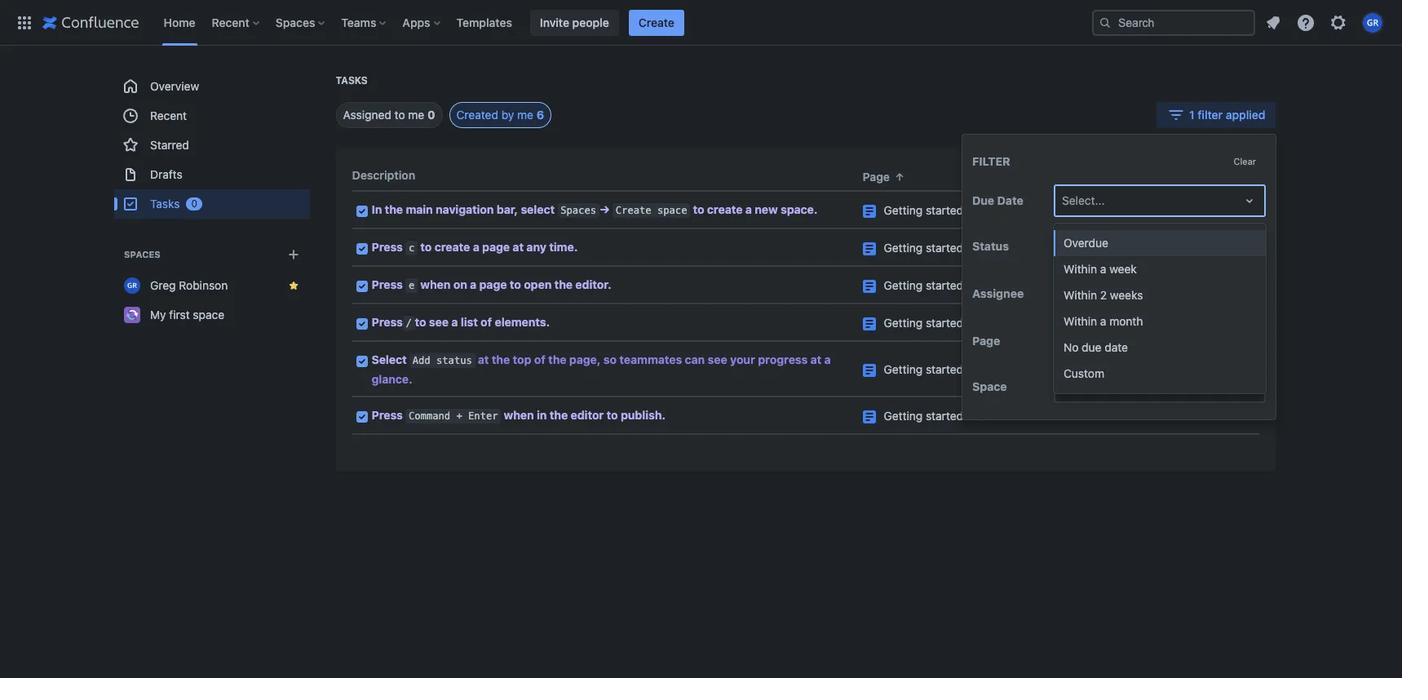 Task type: vqa. For each thing, say whether or not it's contained in the screenshot.
1st YOU from right
no



Task type: locate. For each thing, give the bounding box(es) containing it.
create right people
[[639, 15, 675, 29]]

1 horizontal spatial see
[[708, 353, 728, 366]]

getting started in confluence down assignee
[[884, 316, 1039, 330]]

3 press from the top
[[372, 315, 403, 329]]

due left "ascending sorting icon date"
[[1184, 170, 1206, 184]]

create inside global element
[[639, 15, 675, 29]]

2 select... from the top
[[1062, 334, 1105, 348]]

select... for space
[[1062, 380, 1105, 393]]

space right →
[[658, 205, 688, 216]]

0 horizontal spatial due
[[973, 194, 995, 207]]

page for to
[[480, 277, 507, 291]]

a right progress
[[825, 353, 831, 366]]

ascending sorting icon page image
[[894, 170, 907, 183]]

progress
[[758, 353, 808, 366]]

6 getting started in confluence from the top
[[884, 409, 1039, 423]]

1 horizontal spatial create
[[707, 202, 743, 216]]

recent link
[[114, 101, 310, 131]]

4 page title icon image from the top
[[863, 317, 876, 330]]

0 horizontal spatial due date
[[973, 194, 1024, 207]]

0 vertical spatial of
[[481, 315, 492, 329]]

getting started in confluence for editor
[[884, 409, 1039, 423]]

1 vertical spatial page
[[480, 277, 507, 291]]

0 vertical spatial 0
[[428, 108, 435, 122]]

to right c
[[421, 240, 432, 254]]

me right 'assigned'
[[408, 108, 425, 122]]

within down done
[[1064, 262, 1098, 276]]

within for within a month
[[1064, 314, 1098, 328]]

invite people
[[540, 15, 609, 29]]

me left 6
[[517, 108, 534, 122]]

6 getting started in confluence link from the top
[[884, 409, 1039, 423]]

0 vertical spatial create
[[707, 202, 743, 216]]

page title icon image for to see a list of elements.
[[863, 317, 876, 330]]

1 open image from the top
[[1240, 191, 1260, 211]]

tasks
[[336, 74, 368, 87], [150, 197, 179, 211]]

see right /
[[429, 315, 449, 329]]

1 page title icon image from the top
[[863, 205, 876, 218]]

due
[[1184, 170, 1206, 184], [973, 194, 995, 207]]

create left new
[[707, 202, 743, 216]]

1 select... from the top
[[1062, 194, 1105, 207]]

press left e
[[372, 277, 403, 291]]

page right on at the top
[[480, 277, 507, 291]]

6 started from the top
[[926, 409, 964, 423]]

1 horizontal spatial space
[[658, 205, 688, 216]]

open
[[524, 277, 552, 291]]

0 vertical spatial spaces
[[276, 15, 315, 29]]

0 vertical spatial date
[[1209, 170, 1235, 184]]

1 vertical spatial see
[[708, 353, 728, 366]]

3 confluence from the top
[[979, 278, 1039, 292]]

confluence down space
[[979, 409, 1039, 423]]

6 page title icon image from the top
[[863, 410, 876, 424]]

page up space
[[973, 334, 1001, 348]]

due
[[1082, 340, 1102, 354]]

1 me from the left
[[408, 108, 425, 122]]

1 vertical spatial recent
[[150, 109, 187, 122]]

2 within from the top
[[1064, 288, 1098, 302]]

space inside in the main navigation bar, select spaces → create space to create a new space.
[[658, 205, 688, 216]]

within a month
[[1064, 314, 1144, 328]]

0 vertical spatial page
[[863, 170, 890, 184]]

0 horizontal spatial at
[[478, 353, 489, 366]]

spaces inside in the main navigation bar, select spaces → create space to create a new space.
[[561, 205, 597, 216]]

1 vertical spatial when
[[504, 408, 534, 422]]

teams button
[[337, 9, 393, 35]]

me
[[408, 108, 425, 122], [517, 108, 534, 122]]

select...
[[1062, 194, 1105, 207], [1062, 334, 1105, 348], [1062, 380, 1105, 393]]

by left name
[[1149, 287, 1162, 300]]

can
[[685, 353, 705, 366]]

select... for page
[[1062, 334, 1105, 348]]

1 vertical spatial date
[[998, 194, 1024, 207]]

invite people button
[[530, 9, 619, 35]]

4 confluence from the top
[[979, 316, 1039, 330]]

due date element
[[1054, 185, 1266, 393]]

recent inside dropdown button
[[212, 15, 250, 29]]

1 vertical spatial select
[[1115, 287, 1146, 300]]

page,
[[570, 353, 601, 366]]

6 confluence from the top
[[979, 409, 1039, 423]]

in for to create a page at any time.
[[967, 241, 976, 255]]

1 confluence from the top
[[979, 203, 1039, 217]]

2 horizontal spatial at
[[811, 353, 822, 366]]

0 vertical spatial recent
[[212, 15, 250, 29]]

select... down the due
[[1062, 380, 1105, 393]]

1 horizontal spatial by
[[1149, 287, 1162, 300]]

1 vertical spatial open image
[[1240, 377, 1260, 397]]

1 vertical spatial space
[[193, 308, 224, 322]]

press for create
[[372, 240, 403, 254]]

group
[[114, 72, 310, 219]]

page title icon image for →
[[863, 205, 876, 218]]

3 within from the top
[[1064, 314, 1098, 328]]

confluence down status
[[979, 278, 1039, 292]]

by right created
[[502, 108, 514, 122]]

when right enter
[[504, 408, 534, 422]]

page up press e when on a page to open the editor.
[[482, 240, 510, 254]]

the left top
[[492, 353, 510, 366]]

editor
[[571, 408, 604, 422]]

editor.
[[576, 277, 612, 291]]

page title icon image for at the top of the page, so teammates can see your progress at a glance.
[[863, 364, 876, 377]]

0
[[428, 108, 435, 122], [191, 197, 197, 210]]

description
[[352, 168, 416, 182]]

1 press from the top
[[372, 240, 403, 254]]

3 getting started in confluence link from the top
[[884, 278, 1039, 292]]

2 me from the left
[[517, 108, 534, 122]]

1 vertical spatial create
[[435, 240, 470, 254]]

select... inside due date element
[[1062, 194, 1105, 207]]

of right list
[[481, 315, 492, 329]]

recent up starred
[[150, 109, 187, 122]]

of right top
[[534, 353, 546, 366]]

select right bar,
[[521, 202, 555, 216]]

1 vertical spatial spaces
[[561, 205, 597, 216]]

done
[[1062, 239, 1090, 253]]

0 horizontal spatial 0
[[191, 197, 197, 210]]

in down assignee
[[967, 316, 976, 330]]

tasks down drafts
[[150, 197, 179, 211]]

spaces left →
[[561, 205, 597, 216]]

a left "week"
[[1101, 262, 1107, 276]]

3 getting from the top
[[884, 278, 923, 292]]

2 page title icon image from the top
[[863, 242, 876, 255]]

in for at the top of the page, so teammates can see your progress at a glance.
[[967, 362, 976, 376]]

page left ascending sorting icon page
[[863, 170, 890, 184]]

1 horizontal spatial of
[[534, 353, 546, 366]]

0 horizontal spatial of
[[481, 315, 492, 329]]

press left /
[[372, 315, 403, 329]]

1 horizontal spatial at
[[513, 240, 524, 254]]

notification icon image
[[1264, 13, 1284, 32]]

2 horizontal spatial spaces
[[561, 205, 597, 216]]

a left new
[[746, 202, 752, 216]]

2 vertical spatial spaces
[[124, 249, 160, 260]]

0 vertical spatial when
[[421, 277, 451, 291]]

due date down filter
[[973, 194, 1024, 207]]

see right the can
[[708, 353, 728, 366]]

within 2 weeks
[[1064, 288, 1144, 302]]

0 vertical spatial create
[[639, 15, 675, 29]]

select... down within a month
[[1062, 334, 1105, 348]]

within
[[1064, 262, 1098, 276], [1064, 288, 1098, 302], [1064, 314, 1098, 328]]

drafts link
[[114, 160, 310, 189]]

getting
[[884, 203, 923, 217], [884, 241, 923, 255], [884, 278, 923, 292], [884, 316, 923, 330], [884, 362, 923, 376], [884, 409, 923, 423]]

getting started in confluence link for open
[[884, 278, 1039, 292]]

0 horizontal spatial page
[[863, 170, 890, 184]]

getting started in confluence link down assignee
[[884, 316, 1039, 330]]

0 horizontal spatial recent
[[150, 109, 187, 122]]

4 getting started in confluence link from the top
[[884, 316, 1039, 330]]

when right e
[[421, 277, 451, 291]]

5 page title icon image from the top
[[863, 364, 876, 377]]

2 vertical spatial within
[[1064, 314, 1098, 328]]

search image
[[1099, 16, 1112, 29]]

getting started in confluence link up space
[[884, 362, 1039, 376]]

help icon image
[[1297, 13, 1316, 32]]

4 started from the top
[[926, 316, 964, 330]]

getting for to see a list of elements.
[[884, 316, 923, 330]]

1 vertical spatial tasks
[[150, 197, 179, 211]]

1 horizontal spatial tasks
[[336, 74, 368, 87]]

Search field
[[1093, 9, 1256, 35]]

create
[[639, 15, 675, 29], [616, 205, 652, 216]]

assignee
[[973, 287, 1024, 300]]

the right open
[[555, 277, 573, 291]]

confluence image
[[42, 13, 139, 32], [42, 13, 139, 32]]

1 vertical spatial select...
[[1062, 334, 1105, 348]]

create up on at the top
[[435, 240, 470, 254]]

getting started in confluence for elements.
[[884, 316, 1039, 330]]

the right in
[[385, 202, 403, 216]]

no
[[1064, 340, 1079, 354]]

clear button
[[1224, 151, 1266, 171]]

new
[[755, 202, 778, 216]]

a left month
[[1101, 314, 1107, 328]]

1 horizontal spatial spaces
[[276, 15, 315, 29]]

0 horizontal spatial me
[[408, 108, 425, 122]]

confluence for any
[[979, 241, 1039, 255]]

0 vertical spatial within
[[1064, 262, 1098, 276]]

date down filter
[[998, 194, 1024, 207]]

4 press from the top
[[372, 408, 403, 422]]

so
[[604, 353, 617, 366]]

due date left "ascending sorting icon date"
[[1184, 170, 1235, 184]]

to right 'assigned'
[[395, 108, 405, 122]]

1 horizontal spatial 0
[[428, 108, 435, 122]]

getting started in confluence link down status
[[884, 278, 1039, 292]]

2 press from the top
[[372, 277, 403, 291]]

select... up overdue
[[1062, 194, 1105, 207]]

in
[[967, 203, 976, 217], [967, 241, 976, 255], [967, 278, 976, 292], [967, 316, 976, 330], [967, 362, 976, 376], [537, 408, 547, 422], [967, 409, 976, 423]]

create right →
[[616, 205, 652, 216]]

press / to see a list of elements.
[[372, 315, 550, 329]]

create link
[[629, 9, 685, 35]]

getting started in confluence down status
[[884, 278, 1039, 292]]

3 started from the top
[[926, 278, 964, 292]]

1 horizontal spatial recent
[[212, 15, 250, 29]]

me for by
[[517, 108, 534, 122]]

0 horizontal spatial see
[[429, 315, 449, 329]]

1 vertical spatial create
[[616, 205, 652, 216]]

week
[[1110, 262, 1137, 276]]

greg robinson link
[[114, 271, 310, 300]]

2 confluence from the top
[[979, 241, 1039, 255]]

space down greg robinson link at the left of page
[[193, 308, 224, 322]]

in up status
[[967, 203, 976, 217]]

0 vertical spatial space
[[658, 205, 688, 216]]

0 left created
[[428, 108, 435, 122]]

status
[[973, 239, 1010, 253]]

press for see
[[372, 315, 403, 329]]

started for any
[[926, 241, 964, 255]]

0 vertical spatial page
[[482, 240, 510, 254]]

due down filter
[[973, 194, 995, 207]]

spaces button
[[271, 9, 332, 35]]

page title icon image for when on a page to open the editor.
[[863, 280, 876, 293]]

open image inside due date element
[[1240, 191, 1260, 211]]

due date
[[1184, 170, 1235, 184], [973, 194, 1024, 207]]

in down status
[[967, 278, 976, 292]]

recent right home
[[212, 15, 250, 29]]

spaces right recent dropdown button
[[276, 15, 315, 29]]

within left 2
[[1064, 288, 1098, 302]]

in up space
[[967, 362, 976, 376]]

0 down drafts link
[[191, 197, 197, 210]]

confluence
[[979, 203, 1039, 217], [979, 241, 1039, 255], [979, 278, 1039, 292], [979, 316, 1039, 330], [979, 362, 1039, 376], [979, 409, 1039, 423]]

getting started in confluence link up assignee
[[884, 241, 1039, 255]]

press left c
[[372, 240, 403, 254]]

confluence up space
[[979, 362, 1039, 376]]

when
[[421, 277, 451, 291], [504, 408, 534, 422]]

1 vertical spatial by
[[1149, 287, 1162, 300]]

getting started in confluence link up status
[[884, 203, 1039, 217]]

0 horizontal spatial spaces
[[124, 249, 160, 260]]

getting for to create a page at any time.
[[884, 241, 923, 255]]

1 vertical spatial within
[[1064, 288, 1098, 302]]

banner containing home
[[0, 0, 1403, 46]]

1 horizontal spatial me
[[517, 108, 534, 122]]

3 getting started in confluence from the top
[[884, 278, 1039, 292]]

banner
[[0, 0, 1403, 46]]

started for editor
[[926, 409, 964, 423]]

0 vertical spatial by
[[502, 108, 514, 122]]

getting started in confluence link down space
[[884, 409, 1039, 423]]

bar,
[[497, 202, 518, 216]]

tab list
[[316, 102, 552, 128]]

4 getting started in confluence from the top
[[884, 316, 1039, 330]]

see
[[429, 315, 449, 329], [708, 353, 728, 366]]

select
[[372, 353, 407, 366]]

custom
[[1064, 367, 1105, 380]]

weeks
[[1111, 288, 1144, 302]]

0 vertical spatial select...
[[1062, 194, 1105, 207]]

tasks up 'assigned'
[[336, 74, 368, 87]]

confluence down assignee
[[979, 316, 1039, 330]]

recent
[[212, 15, 250, 29], [150, 109, 187, 122]]

1 vertical spatial 0
[[191, 197, 197, 210]]

appswitcher icon image
[[15, 13, 34, 32]]

0 horizontal spatial create
[[435, 240, 470, 254]]

date
[[1209, 170, 1235, 184], [998, 194, 1024, 207]]

6 getting from the top
[[884, 409, 923, 423]]

2 vertical spatial select...
[[1062, 380, 1105, 393]]

tasks inside group
[[150, 197, 179, 211]]

1 getting started in confluence link from the top
[[884, 203, 1039, 217]]

to left open
[[510, 277, 521, 291]]

first
[[169, 308, 189, 322]]

no due date
[[1064, 340, 1129, 354]]

3 select... from the top
[[1062, 380, 1105, 393]]

open image
[[1240, 237, 1260, 256]]

1 vertical spatial of
[[534, 353, 546, 366]]

press e when on a page to open the editor.
[[372, 277, 612, 291]]

1 getting from the top
[[884, 203, 923, 217]]

getting started in confluence up assignee
[[884, 241, 1039, 255]]

select right or
[[1115, 287, 1146, 300]]

at right progress
[[811, 353, 822, 366]]

0 vertical spatial due
[[1184, 170, 1206, 184]]

0 vertical spatial open image
[[1240, 191, 1260, 211]]

6
[[537, 108, 544, 122]]

in
[[372, 202, 382, 216]]

getting started in confluence down space
[[884, 409, 1039, 423]]

4 getting from the top
[[884, 316, 923, 330]]

started
[[926, 203, 964, 217], [926, 241, 964, 255], [926, 278, 964, 292], [926, 316, 964, 330], [926, 362, 964, 376], [926, 409, 964, 423]]

page title icon image
[[863, 205, 876, 218], [863, 242, 876, 255], [863, 280, 876, 293], [863, 317, 876, 330], [863, 364, 876, 377], [863, 410, 876, 424]]

1 getting started in confluence from the top
[[884, 203, 1039, 217]]

global element
[[10, 0, 1089, 45]]

in down space
[[967, 409, 976, 423]]

in for →
[[967, 203, 976, 217]]

0 horizontal spatial when
[[421, 277, 451, 291]]

at left any
[[513, 240, 524, 254]]

1 horizontal spatial due date
[[1184, 170, 1235, 184]]

getting started in confluence
[[884, 203, 1039, 217], [884, 241, 1039, 255], [884, 278, 1039, 292], [884, 316, 1039, 330], [884, 362, 1039, 376], [884, 409, 1039, 423]]

a
[[746, 202, 752, 216], [473, 240, 480, 254], [1101, 262, 1107, 276], [470, 277, 477, 291], [1101, 314, 1107, 328], [452, 315, 458, 329], [825, 353, 831, 366]]

drafts
[[150, 167, 182, 181]]

or
[[1101, 287, 1111, 300]]

date left "ascending sorting icon date"
[[1209, 170, 1235, 184]]

press down glance.
[[372, 408, 403, 422]]

0 inside group
[[191, 197, 197, 210]]

in left editor in the left bottom of the page
[[537, 408, 547, 422]]

1 horizontal spatial due
[[1184, 170, 1206, 184]]

space
[[658, 205, 688, 216], [193, 308, 224, 322]]

2 started from the top
[[926, 241, 964, 255]]

open image
[[1240, 191, 1260, 211], [1240, 377, 1260, 397]]

at
[[513, 240, 524, 254], [478, 353, 489, 366], [811, 353, 822, 366]]

confluence up status
[[979, 203, 1039, 217]]

confluence up assignee
[[979, 241, 1039, 255]]

1 vertical spatial page
[[973, 334, 1001, 348]]

a down navigation
[[473, 240, 480, 254]]

getting started in confluence up space
[[884, 362, 1039, 376]]

getting started in confluence for open
[[884, 278, 1039, 292]]

1 vertical spatial due
[[973, 194, 995, 207]]

of inside at the top of the page, so teammates can see your progress at a glance.
[[534, 353, 546, 366]]

within up no
[[1064, 314, 1098, 328]]

2 getting started in confluence from the top
[[884, 241, 1039, 255]]

1 within from the top
[[1064, 262, 1098, 276]]

by
[[502, 108, 514, 122], [1149, 287, 1162, 300]]

in up assignee
[[967, 241, 976, 255]]

at right status
[[478, 353, 489, 366]]

2 getting started in confluence link from the top
[[884, 241, 1039, 255]]

0 horizontal spatial date
[[998, 194, 1024, 207]]

spaces
[[276, 15, 315, 29], [561, 205, 597, 216], [124, 249, 160, 260]]

2 open image from the top
[[1240, 377, 1260, 397]]

3 page title icon image from the top
[[863, 280, 876, 293]]

getting started in confluence up status
[[884, 203, 1039, 217]]

2 getting from the top
[[884, 241, 923, 255]]

getting started in confluence for any
[[884, 241, 1039, 255]]

on
[[454, 277, 467, 291]]

0 vertical spatial tasks
[[336, 74, 368, 87]]

5 getting from the top
[[884, 362, 923, 376]]

confluence for elements.
[[979, 316, 1039, 330]]

0 horizontal spatial tasks
[[150, 197, 179, 211]]

1 horizontal spatial date
[[1209, 170, 1235, 184]]

spaces inside dropdown button
[[276, 15, 315, 29]]

home link
[[159, 9, 200, 35]]

a inside at the top of the page, so teammates can see your progress at a glance.
[[825, 353, 831, 366]]

0 horizontal spatial select
[[521, 202, 555, 216]]

spaces up greg
[[124, 249, 160, 260]]



Task type: describe. For each thing, give the bounding box(es) containing it.
your
[[730, 353, 756, 366]]

time.
[[549, 240, 578, 254]]

1 horizontal spatial select
[[1115, 287, 1146, 300]]

name
[[1165, 287, 1194, 300]]

getting for when in the editor to publish.
[[884, 409, 923, 423]]

1
[[1190, 108, 1195, 122]]

getting started in confluence link for elements.
[[884, 316, 1039, 330]]

0 vertical spatial see
[[429, 315, 449, 329]]

space.
[[781, 202, 818, 216]]

search or select by name
[[1061, 287, 1194, 300]]

+
[[456, 410, 462, 422]]

greg robinson
[[150, 278, 228, 292]]

page title icon image for to create a page at any time.
[[863, 242, 876, 255]]

page title icon image for when in the editor to publish.
[[863, 410, 876, 424]]

starred link
[[114, 131, 310, 160]]

teams
[[341, 15, 377, 29]]

elements.
[[495, 315, 550, 329]]

1 vertical spatial due date
[[973, 194, 1024, 207]]

assigned
[[343, 108, 392, 122]]

overview
[[150, 79, 199, 93]]

my first space
[[150, 308, 224, 322]]

c
[[409, 242, 415, 254]]

any
[[527, 240, 547, 254]]

publish.
[[621, 408, 666, 422]]

main
[[406, 202, 433, 216]]

status
[[437, 355, 472, 366]]

within for within 2 weeks
[[1064, 288, 1098, 302]]

/
[[406, 317, 412, 329]]

unstar this space image
[[287, 279, 300, 292]]

0 vertical spatial due date
[[1184, 170, 1235, 184]]

filter
[[973, 154, 1011, 168]]

invite
[[540, 15, 570, 29]]

navigation
[[436, 202, 494, 216]]

date
[[1105, 340, 1129, 354]]

0 vertical spatial select
[[521, 202, 555, 216]]

within a week
[[1064, 262, 1137, 276]]

top
[[513, 353, 532, 366]]

to right editor in the left bottom of the page
[[607, 408, 618, 422]]

month
[[1110, 314, 1144, 328]]

started for open
[[926, 278, 964, 292]]

clear
[[1234, 156, 1257, 166]]

0 horizontal spatial by
[[502, 108, 514, 122]]

e
[[409, 280, 415, 291]]

in for to see a list of elements.
[[967, 316, 976, 330]]

create inside in the main navigation bar, select spaces → create space to create a new space.
[[616, 205, 652, 216]]

glance.
[[372, 372, 413, 386]]

list
[[461, 315, 478, 329]]

people
[[573, 15, 609, 29]]

select... for due date
[[1062, 194, 1105, 207]]

templates link
[[452, 9, 517, 35]]

5 getting started in confluence link from the top
[[884, 362, 1039, 376]]

create a space image
[[284, 245, 303, 264]]

press c to create a page at any time.
[[372, 240, 578, 254]]

status element
[[1054, 230, 1266, 263]]

in for when on a page to open the editor.
[[967, 278, 976, 292]]

recent button
[[207, 9, 266, 35]]

a left list
[[452, 315, 458, 329]]

my first space link
[[114, 300, 310, 330]]

command
[[409, 410, 451, 422]]

in for when in the editor to publish.
[[967, 409, 976, 423]]

5 confluence from the top
[[979, 362, 1039, 376]]

→
[[600, 202, 610, 216]]

group containing overview
[[114, 72, 310, 219]]

space
[[973, 380, 1008, 393]]

press for enter
[[372, 408, 403, 422]]

getting for at the top of the page, so teammates can see your progress at a glance.
[[884, 362, 923, 376]]

press for on
[[372, 277, 403, 291]]

overdue
[[1064, 236, 1109, 250]]

getting for →
[[884, 203, 923, 217]]

5 started from the top
[[926, 362, 964, 376]]

started for elements.
[[926, 316, 964, 330]]

created by me 6
[[457, 108, 544, 122]]

getting started in confluence link for any
[[884, 241, 1039, 255]]

press command + enter when in the editor to publish.
[[372, 408, 666, 422]]

confluence for open
[[979, 278, 1039, 292]]

open image for due date
[[1240, 191, 1260, 211]]

1 filter applied
[[1190, 108, 1266, 122]]

apps
[[403, 15, 431, 29]]

getting for when on a page to open the editor.
[[884, 278, 923, 292]]

1 horizontal spatial when
[[504, 408, 534, 422]]

assigned to me 0
[[343, 108, 435, 122]]

starred
[[150, 138, 189, 152]]

5 getting started in confluence from the top
[[884, 362, 1039, 376]]

page for at
[[482, 240, 510, 254]]

tab list containing assigned to me
[[316, 102, 552, 128]]

created
[[457, 108, 499, 122]]

0 horizontal spatial space
[[193, 308, 224, 322]]

a right on at the top
[[470, 277, 477, 291]]

open image for space
[[1240, 377, 1260, 397]]

confluence for editor
[[979, 409, 1039, 423]]

apps button
[[398, 9, 447, 35]]

overview link
[[114, 72, 310, 101]]

1 started from the top
[[926, 203, 964, 217]]

1 horizontal spatial page
[[973, 334, 1001, 348]]

add
[[413, 355, 431, 366]]

my
[[150, 308, 166, 322]]

filter
[[1198, 108, 1223, 122]]

see inside at the top of the page, so teammates can see your progress at a glance.
[[708, 353, 728, 366]]

the left the page, on the left
[[549, 353, 567, 366]]

templates
[[457, 15, 512, 29]]

to left new
[[693, 202, 705, 216]]

applied
[[1226, 108, 1266, 122]]

at the top of the page, so teammates can see your progress at a glance.
[[372, 353, 834, 386]]

within for within a week
[[1064, 262, 1098, 276]]

enter
[[468, 410, 498, 422]]

2
[[1101, 288, 1107, 302]]

select add status
[[372, 353, 472, 366]]

robinson
[[179, 278, 228, 292]]

the left editor in the left bottom of the page
[[550, 408, 568, 422]]

1 filter applied button
[[1157, 102, 1276, 128]]

in the main navigation bar, select spaces → create space to create a new space.
[[372, 202, 818, 216]]

settings icon image
[[1329, 13, 1349, 32]]

teammates
[[620, 353, 682, 366]]

ascending sorting icon date image
[[1238, 170, 1251, 183]]

search
[[1061, 287, 1098, 300]]

me for to
[[408, 108, 425, 122]]

home
[[164, 15, 196, 29]]

to right /
[[415, 315, 426, 329]]

getting started in confluence link for editor
[[884, 409, 1039, 423]]



